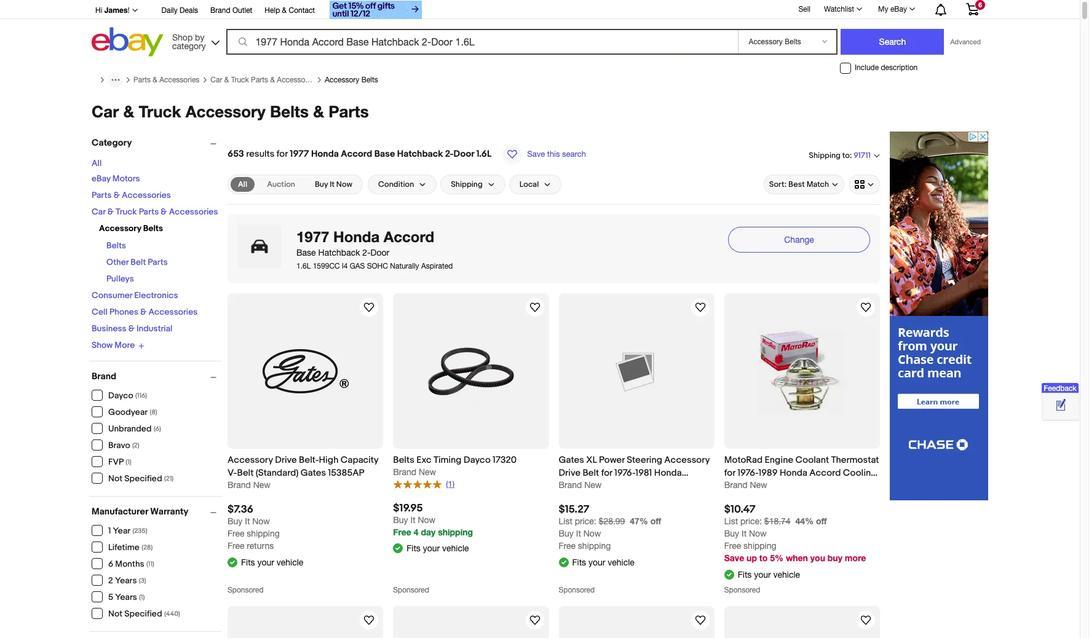 Task type: describe. For each thing, give the bounding box(es) containing it.
(28)
[[142, 544, 153, 552]]

price: for $15.27
[[575, 517, 596, 527]]

shop by category button
[[167, 27, 222, 54]]

accessory inside accessory drive belt-high capacity v-belt (standard) gates 15385ap brand new
[[228, 455, 273, 466]]

gates xl power steering accessory drive belt for 1976-1981 honda accord 1.6l hu heading
[[559, 455, 710, 492]]

phones
[[110, 307, 138, 317]]

0 vertical spatial all link
[[92, 158, 102, 169]]

& inside account navigation
[[282, 6, 287, 15]]

shipping for shipping
[[451, 180, 483, 189]]

listing options selector. gallery view selected. image
[[855, 180, 874, 189]]

housing
[[724, 480, 759, 492]]

brand new for $10.47
[[724, 480, 767, 490]]

for inside motorad engine coolant thermostat for 1976-1989 honda accord cooling housing vh
[[724, 468, 735, 479]]

daily deals
[[161, 6, 198, 15]]

list for $10.47
[[724, 517, 738, 527]]

buy
[[828, 553, 842, 564]]

industrial
[[137, 323, 172, 334]]

belts exc timing  dayco  17320 brand new
[[393, 455, 517, 477]]

1976- inside 'gates xl power steering accessory drive belt for 1976-1981 honda accord 1.6l hu'
[[614, 468, 635, 479]]

it inside $19.95 buy it now free 4 day shipping
[[411, 515, 415, 525]]

free inside $19.95 buy it now free 4 day shipping
[[393, 527, 411, 537]]

1977 inside the 1977 honda accord base hatchback 2-door 1.6l 1599cc l4 gas sohc naturally aspirated
[[296, 228, 329, 245]]

it inside $10.47 list price: $18.74 44% off buy it now free shipping save up to 5% when you buy more
[[742, 529, 747, 539]]

motorad engine coolant thermostat for 1976-1989 honda accord cooling housing vh link
[[724, 454, 880, 492]]

now inside $7.36 buy it now free shipping free returns
[[252, 517, 270, 527]]

brand button
[[92, 371, 222, 382]]

category button
[[92, 137, 222, 149]]

v-
[[228, 468, 237, 479]]

belt inside belts other belt parts pulleys
[[131, 257, 146, 268]]

$19.95 buy it now free 4 day shipping
[[393, 502, 473, 537]]

belts inside belts other belt parts pulleys
[[106, 240, 126, 251]]

steering
[[627, 455, 662, 466]]

brand up dayco (116) at the left bottom
[[92, 371, 116, 382]]

accessory belts link
[[325, 76, 378, 84]]

my ebay link
[[871, 2, 921, 17]]

other
[[106, 257, 129, 268]]

gates xl power steering accessory drive belt for 1976-1981 honda accord 1.6l hu
[[559, 455, 710, 492]]

1.6l inside the 1977 honda accord base hatchback 2-door 1.6l 1599cc l4 gas sohc naturally aspirated
[[296, 262, 311, 271]]

change
[[784, 235, 814, 245]]

include description
[[855, 63, 918, 72]]

2
[[108, 576, 113, 586]]

(1) inside fvp (1)
[[126, 458, 131, 466]]

accessory drive belt-high capacity v-belt (standard) gates 15385ap heading
[[228, 455, 378, 479]]

brand up $15.27
[[559, 480, 582, 490]]

daily
[[161, 6, 178, 15]]

accord inside 'gates xl power steering accessory drive belt for 1976-1981 honda accord 1.6l hu'
[[559, 480, 590, 492]]

6 link
[[959, 0, 986, 18]]

0 vertical spatial 1977
[[290, 148, 309, 160]]

show more
[[92, 340, 135, 351]]

1 horizontal spatial 1.6l
[[476, 148, 492, 160]]

gas
[[350, 262, 365, 271]]

0 horizontal spatial for
[[277, 148, 288, 160]]

watch belts exc timing  dayco  17320 image
[[527, 300, 542, 315]]

shop by category
[[172, 32, 206, 51]]

save this search
[[527, 149, 586, 159]]

fvp
[[108, 457, 124, 467]]

(1) link
[[393, 479, 455, 489]]

brand inside accessory drive belt-high capacity v-belt (standard) gates 15385ap brand new
[[228, 480, 251, 490]]

shipping button
[[440, 175, 505, 194]]

other belt parts link
[[106, 257, 168, 268]]

match
[[807, 180, 829, 189]]

fits your vehicle down '5%'
[[738, 570, 800, 580]]

accord inside the 1977 honda accord base hatchback 2-door 1.6l 1599cc l4 gas sohc naturally aspirated
[[384, 228, 434, 245]]

motorad
[[724, 455, 763, 466]]

all inside 1977 honda accord main content
[[238, 180, 247, 189]]

condition button
[[368, 175, 437, 194]]

fits down '$15.27 list price: $28.99 47% off buy it now free shipping'
[[572, 558, 586, 568]]

1
[[108, 526, 111, 536]]

truck for parts
[[231, 76, 249, 84]]

when
[[786, 553, 808, 564]]

truck inside 'ebay motors parts & accessories car & truck parts & accessories'
[[116, 207, 137, 217]]

ebay motors link
[[92, 173, 140, 184]]

your down returns
[[257, 558, 274, 568]]

cooling
[[843, 468, 877, 479]]

drive inside accessory drive belt-high capacity v-belt (standard) gates 15385ap brand new
[[275, 455, 297, 466]]

0 horizontal spatial dayco
[[108, 391, 133, 401]]

honda inside 'gates xl power steering accessory drive belt for 1976-1981 honda accord 1.6l hu'
[[654, 468, 682, 479]]

show more button
[[92, 340, 145, 351]]

$7.36
[[228, 504, 253, 516]]

not specified (21)
[[108, 474, 174, 484]]

(440)
[[164, 610, 180, 618]]

brand inside belts exc timing  dayco  17320 brand new
[[393, 468, 416, 477]]

accord up buy it now link
[[341, 148, 372, 160]]

watch accessory drive belt-v-belt continental 15391 image
[[527, 613, 542, 628]]

car inside 'ebay motors parts & accessories car & truck parts & accessories'
[[92, 207, 105, 217]]

years for 5 years
[[115, 592, 137, 603]]

watch for 1976-1981 honda accord accessory drive belt water pump and alternator gates image
[[859, 613, 873, 628]]

vehicle down '$15.27 list price: $28.99 47% off buy it now free shipping'
[[608, 558, 635, 568]]

include
[[855, 63, 879, 72]]

list for $15.27
[[559, 517, 572, 527]]

$7.36 buy it now free shipping free returns
[[228, 504, 280, 551]]

ebay motors parts & accessories car & truck parts & accessories
[[92, 173, 218, 217]]

honda inside the 1977 honda accord base hatchback 2-door 1.6l 1599cc l4 gas sohc naturally aspirated
[[333, 228, 380, 245]]

it down 653 results for 1977 honda accord base hatchback 2-door 1.6l
[[330, 180, 335, 189]]

new inside belts exc timing  dayco  17320 brand new
[[419, 468, 436, 477]]

daily deals link
[[161, 4, 198, 18]]

(6)
[[154, 425, 161, 433]]

coolant
[[795, 455, 829, 466]]

shipping for shipping to : 91711
[[809, 150, 841, 160]]

more
[[115, 340, 135, 351]]

$10.47
[[724, 504, 756, 516]]

1 year (235)
[[108, 526, 147, 536]]

save this search button
[[499, 144, 590, 165]]

free down the $7.36
[[228, 529, 244, 539]]

free inside $10.47 list price: $18.74 44% off buy it now free shipping save up to 5% when you buy more
[[724, 541, 741, 551]]

6 months (11)
[[108, 559, 154, 569]]

business
[[92, 323, 126, 334]]

vehicle down $7.36 buy it now free shipping free returns
[[277, 558, 303, 568]]

gates xl power steering accessory drive belt for 1976-1981 honda accord 1.6l hu link
[[559, 454, 714, 492]]

belts link
[[106, 240, 126, 251]]

l4
[[342, 262, 348, 271]]

(21)
[[164, 475, 174, 483]]

gates inside accessory drive belt-high capacity v-belt (standard) gates 15385ap brand new
[[301, 468, 326, 479]]

$15.27
[[559, 504, 589, 516]]

shop by category banner
[[89, 0, 988, 60]]

results
[[246, 148, 275, 160]]

none text field containing list price:
[[559, 517, 625, 527]]

belts exc timing  dayco  17320 heading
[[393, 455, 517, 466]]

vh
[[761, 480, 771, 492]]

4
[[414, 527, 418, 537]]

fits down the 4
[[407, 544, 421, 554]]

lifetime (28)
[[108, 542, 153, 553]]

now down 653 results for 1977 honda accord base hatchback 2-door 1.6l
[[336, 180, 352, 189]]

local
[[520, 180, 539, 189]]

help & contact
[[265, 6, 315, 15]]

44%
[[795, 516, 814, 527]]

for inside 'gates xl power steering accessory drive belt for 1976-1981 honda accord 1.6l hu'
[[601, 468, 612, 479]]

off for $15.27
[[650, 516, 661, 527]]

fits your vehicle down returns
[[241, 558, 303, 568]]

outlet
[[232, 6, 252, 15]]

hi james !
[[95, 6, 129, 15]]

brand outlet
[[210, 6, 252, 15]]

shop
[[172, 32, 193, 42]]

watch motorad engine coolant thermostat for 1976-1989 honda accord cooling housing vh image
[[859, 300, 873, 315]]

gates xl power steering accessory drive belt for 1976-1981 honda accord 1.6l hu image
[[612, 347, 661, 396]]

xl
[[586, 455, 597, 466]]

your down up
[[754, 570, 771, 580]]

1 vertical spatial parts & accessories link
[[92, 190, 171, 200]]

buy inside $10.47 list price: $18.74 44% off buy it now free shipping save up to 5% when you buy more
[[724, 529, 739, 539]]

naturally
[[390, 262, 419, 271]]

consumer
[[92, 290, 132, 301]]

it inside $7.36 buy it now free shipping free returns
[[245, 517, 250, 527]]

watch accessory drive belt-high capacity v-belt (standard) gates 15385ap image
[[362, 300, 377, 315]]

ebay inside 'ebay motors parts & accessories car & truck parts & accessories'
[[92, 173, 111, 184]]

get an extra 15% off image
[[330, 1, 422, 19]]

6 for 6 months (11)
[[108, 559, 113, 569]]

account navigation
[[89, 0, 988, 21]]

dayco inside belts exc timing  dayco  17320 brand new
[[464, 455, 491, 466]]

cell
[[92, 307, 108, 317]]

search
[[562, 149, 586, 159]]

free left returns
[[228, 541, 244, 551]]

fits your vehicle down "day"
[[407, 544, 469, 554]]

vehicle down '5%'
[[773, 570, 800, 580]]

manufacturer warranty
[[92, 506, 188, 518]]

(116)
[[135, 392, 147, 400]]

specified for manufacturer warranty
[[124, 609, 162, 619]]

show
[[92, 340, 113, 351]]

base inside the 1977 honda accord base hatchback 2-door 1.6l 1599cc l4 gas sohc naturally aspirated
[[296, 248, 316, 258]]

0 vertical spatial door
[[454, 148, 474, 160]]

save inside button
[[527, 149, 545, 159]]

0 vertical spatial hatchback
[[397, 148, 443, 160]]

fits your vehicle down '$15.27 list price: $28.99 47% off buy it now free shipping'
[[572, 558, 635, 568]]

electronics
[[134, 290, 178, 301]]

buy inside $7.36 buy it now free shipping free returns
[[228, 517, 243, 527]]

47%
[[630, 516, 648, 527]]

to inside $10.47 list price: $18.74 44% off buy it now free shipping save up to 5% when you buy more
[[759, 553, 768, 564]]



Task type: locate. For each thing, give the bounding box(es) containing it.
list down $15.27
[[559, 517, 572, 527]]

brand down v-
[[228, 480, 251, 490]]

None text field
[[559, 517, 625, 527]]

0 horizontal spatial drive
[[275, 455, 297, 466]]

0 horizontal spatial all link
[[92, 158, 102, 169]]

now
[[336, 180, 352, 189], [418, 515, 436, 525], [252, 517, 270, 527], [583, 529, 601, 539], [749, 529, 767, 539]]

door up 'shipping' dropdown button
[[454, 148, 474, 160]]

now inside $10.47 list price: $18.74 44% off buy it now free shipping save up to 5% when you buy more
[[749, 529, 767, 539]]

2 horizontal spatial belt
[[583, 468, 599, 479]]

my ebay
[[878, 5, 907, 14]]

watchlist
[[824, 5, 854, 14]]

1.6l left hu
[[592, 480, 607, 492]]

free down $15.27
[[559, 541, 576, 551]]

for right results at left
[[277, 148, 288, 160]]

gates down belt-
[[301, 468, 326, 479]]

all down 653
[[238, 180, 247, 189]]

(11)
[[146, 560, 154, 568]]

1 vertical spatial truck
[[139, 102, 181, 121]]

(1) inside 1977 honda accord main content
[[446, 480, 455, 489]]

accessory belts
[[325, 76, 378, 84], [99, 223, 163, 234]]

!
[[128, 6, 129, 15]]

truck
[[231, 76, 249, 84], [139, 102, 181, 121], [116, 207, 137, 217]]

1 horizontal spatial door
[[454, 148, 474, 160]]

specified left (21)
[[124, 474, 162, 484]]

0 vertical spatial car
[[211, 76, 222, 84]]

(1) right fvp
[[126, 458, 131, 466]]

car & truck parts & accessories
[[211, 76, 317, 84]]

belt for gates
[[583, 468, 599, 479]]

All selected text field
[[238, 179, 247, 190]]

dayco up 'goodyear'
[[108, 391, 133, 401]]

gates inside 'gates xl power steering accessory drive belt for 1976-1981 honda accord 1.6l hu'
[[559, 455, 584, 466]]

for up housing
[[724, 468, 735, 479]]

drive
[[275, 455, 297, 466], [559, 468, 581, 479]]

unbranded (6)
[[108, 424, 161, 434]]

off for $10.47
[[816, 516, 827, 527]]

warranty
[[150, 506, 188, 518]]

contact
[[289, 6, 315, 15]]

none text field inside 1977 honda accord main content
[[724, 517, 791, 527]]

1 horizontal spatial to
[[842, 150, 850, 160]]

accord down the coolant
[[809, 468, 841, 479]]

buy down $10.47
[[724, 529, 739, 539]]

shipping down $28.99
[[578, 541, 611, 551]]

brand new for $15.27
[[559, 480, 602, 490]]

exc
[[416, 455, 431, 466]]

1 horizontal spatial 6
[[978, 1, 982, 9]]

1981
[[635, 468, 652, 479]]

brand left outlet
[[210, 6, 230, 15]]

not for brand
[[108, 474, 122, 484]]

brand new down motorad
[[724, 480, 767, 490]]

brand inside account navigation
[[210, 6, 230, 15]]

(1) down (3)
[[139, 593, 145, 601]]

capacity
[[341, 455, 378, 466]]

honda up gas
[[333, 228, 380, 245]]

watch 1pc for honda accord/ civic cr-v belt drive tensioner pulley wheel 31190-r1a-a01 image
[[693, 613, 708, 628]]

belt for accessory
[[237, 468, 254, 479]]

0 vertical spatial save
[[527, 149, 545, 159]]

save left up
[[724, 553, 744, 564]]

specified for brand
[[124, 474, 162, 484]]

all link
[[92, 158, 102, 169], [231, 177, 255, 192]]

for down the 'power'
[[601, 468, 612, 479]]

1599cc
[[313, 262, 340, 271]]

1 horizontal spatial 1976-
[[737, 468, 759, 479]]

2- inside the 1977 honda accord base hatchback 2-door 1.6l 1599cc l4 gas sohc naturally aspirated
[[362, 248, 371, 258]]

0 vertical spatial ebay
[[890, 5, 907, 14]]

shipping
[[809, 150, 841, 160], [451, 180, 483, 189]]

condition
[[378, 180, 414, 189]]

new up (1) link
[[419, 468, 436, 477]]

1 not from the top
[[108, 474, 122, 484]]

653 results for 1977 honda accord base hatchback 2-door 1.6l
[[228, 148, 492, 160]]

1 vertical spatial ebay
[[92, 173, 111, 184]]

price: inside $10.47 list price: $18.74 44% off buy it now free shipping save up to 5% when you buy more
[[740, 517, 762, 527]]

accessory drive belt-high capacity v-belt (standard) gates 15385ap image
[[262, 349, 348, 393]]

0 horizontal spatial (1)
[[126, 458, 131, 466]]

belts exc timing  dayco  17320 image
[[428, 328, 514, 414]]

honda
[[311, 148, 339, 160], [333, 228, 380, 245], [654, 468, 682, 479], [780, 468, 807, 479]]

price: for $10.47
[[740, 517, 762, 527]]

:
[[850, 150, 852, 160]]

fits down returns
[[241, 558, 255, 568]]

ebay right my
[[890, 5, 907, 14]]

1 vertical spatial gates
[[301, 468, 326, 479]]

hatchback inside the 1977 honda accord base hatchback 2-door 1.6l 1599cc l4 gas sohc naturally aspirated
[[318, 248, 360, 258]]

shipping inside dropdown button
[[451, 180, 483, 189]]

buy
[[315, 180, 328, 189], [393, 515, 408, 525], [228, 517, 243, 527], [559, 529, 574, 539], [724, 529, 739, 539]]

years for 2 years
[[115, 576, 137, 586]]

truck up the category dropdown button at top
[[139, 102, 181, 121]]

0 vertical spatial to
[[842, 150, 850, 160]]

1 vertical spatial years
[[115, 592, 137, 603]]

1 vertical spatial specified
[[124, 609, 162, 619]]

0 vertical spatial 2-
[[445, 148, 454, 160]]

1 vertical spatial car & truck parts & accessories link
[[92, 207, 218, 217]]

1 vertical spatial all link
[[231, 177, 255, 192]]

1 1976- from the left
[[614, 468, 635, 479]]

not down fvp
[[108, 474, 122, 484]]

0 horizontal spatial to
[[759, 553, 768, 564]]

0 vertical spatial parts & accessories link
[[133, 76, 199, 84]]

0 horizontal spatial 6
[[108, 559, 113, 569]]

car & truck accessory belts & parts
[[92, 102, 369, 121]]

1 vertical spatial to
[[759, 553, 768, 564]]

year
[[113, 526, 130, 536]]

car & truck parts & accessories link down motors
[[92, 207, 218, 217]]

to left the 91711
[[842, 150, 850, 160]]

belts
[[361, 76, 378, 84], [270, 102, 309, 121], [143, 223, 163, 234], [106, 240, 126, 251], [393, 455, 414, 466]]

brand up $10.47
[[724, 480, 748, 490]]

base
[[374, 148, 395, 160], [296, 248, 316, 258]]

accord inside motorad engine coolant thermostat for 1976-1989 honda accord cooling housing vh
[[809, 468, 841, 479]]

years right 5
[[115, 592, 137, 603]]

shipping up returns
[[247, 529, 280, 539]]

day
[[421, 527, 436, 537]]

0 horizontal spatial belt
[[131, 257, 146, 268]]

0 vertical spatial 1.6l
[[476, 148, 492, 160]]

car up category
[[92, 102, 119, 121]]

$28.99
[[599, 517, 625, 527]]

ebay left motors
[[92, 173, 111, 184]]

off inside '$15.27 list price: $28.99 47% off buy it now free shipping'
[[650, 516, 661, 527]]

0 horizontal spatial list
[[559, 517, 572, 527]]

dayco (116)
[[108, 391, 147, 401]]

buy right auction
[[315, 180, 328, 189]]

vehicle down $19.95 buy it now free 4 day shipping
[[442, 544, 469, 554]]

parts inside belts other belt parts pulleys
[[148, 257, 168, 268]]

it inside '$15.27 list price: $28.99 47% off buy it now free shipping'
[[576, 529, 581, 539]]

truck for accessory
[[139, 102, 181, 121]]

belt right the other on the top left of page
[[131, 257, 146, 268]]

none text field containing list price:
[[724, 517, 791, 527]]

buy inside $19.95 buy it now free 4 day shipping
[[393, 515, 408, 525]]

belt inside accessory drive belt-high capacity v-belt (standard) gates 15385ap brand new
[[237, 468, 254, 479]]

2 vertical spatial car
[[92, 207, 105, 217]]

(1) down belts exc timing  dayco  17320 brand new
[[446, 480, 455, 489]]

free inside '$15.27 list price: $28.99 47% off buy it now free shipping'
[[559, 541, 576, 551]]

power
[[599, 455, 625, 466]]

price: down $10.47
[[740, 517, 762, 527]]

1989
[[758, 468, 778, 479]]

and text__icon image
[[393, 543, 403, 553], [228, 557, 237, 567], [559, 557, 569, 567], [724, 569, 734, 579]]

1 vertical spatial door
[[371, 248, 389, 258]]

0 vertical spatial 6
[[978, 1, 982, 9]]

$18.74
[[764, 517, 791, 527]]

accessory inside 'gates xl power steering accessory drive belt for 1976-1981 honda accord 1.6l hu'
[[664, 455, 710, 466]]

door up sohc
[[371, 248, 389, 258]]

it down $15.27
[[576, 529, 581, 539]]

1 vertical spatial save
[[724, 553, 744, 564]]

1.6l left the 1599cc
[[296, 262, 311, 271]]

buy it now link
[[307, 177, 360, 192]]

1 vertical spatial dayco
[[464, 455, 491, 466]]

buy it now
[[315, 180, 352, 189]]

1 specified from the top
[[124, 474, 162, 484]]

1 horizontal spatial belt
[[237, 468, 254, 479]]

1 vertical spatial drive
[[559, 468, 581, 479]]

parts & accessories
[[133, 76, 199, 84]]

hatchback up condition dropdown button
[[397, 148, 443, 160]]

1 brand new from the left
[[559, 480, 602, 490]]

james
[[104, 6, 128, 15]]

0 horizontal spatial ebay
[[92, 173, 111, 184]]

accessory
[[325, 76, 359, 84], [186, 102, 265, 121], [99, 223, 141, 234], [228, 455, 273, 466], [664, 455, 710, 466]]

1 horizontal spatial dayco
[[464, 455, 491, 466]]

0 vertical spatial years
[[115, 576, 137, 586]]

1.6l inside 'gates xl power steering accessory drive belt for 1976-1981 honda accord 1.6l hu'
[[592, 480, 607, 492]]

belt inside 'gates xl power steering accessory drive belt for 1976-1981 honda accord 1.6l hu'
[[583, 468, 599, 479]]

all up ebay motors link
[[92, 158, 102, 169]]

car & truck parts & accessories link up the car & truck accessory belts & parts
[[211, 76, 317, 84]]

1 horizontal spatial truck
[[139, 102, 181, 121]]

91711
[[854, 151, 871, 161]]

advertisement region
[[890, 132, 988, 501]]

brand up (1) link
[[393, 468, 416, 477]]

0 vertical spatial dayco
[[108, 391, 133, 401]]

2 list from the left
[[724, 517, 738, 527]]

off right 47%
[[650, 516, 661, 527]]

shipping inside shipping to : 91711
[[809, 150, 841, 160]]

0 horizontal spatial save
[[527, 149, 545, 159]]

deals
[[180, 6, 198, 15]]

1 off from the left
[[650, 516, 661, 527]]

0 vertical spatial not
[[108, 474, 122, 484]]

buy down $15.27
[[559, 529, 574, 539]]

hi
[[95, 6, 102, 15]]

0 horizontal spatial shipping
[[451, 180, 483, 189]]

motorad engine coolant thermostat for 1976-1989 honda accord cooling housing vh image
[[759, 328, 845, 414]]

sort: best match button
[[764, 175, 844, 194]]

1 list from the left
[[559, 517, 572, 527]]

motors
[[112, 173, 140, 184]]

buy inside '$15.27 list price: $28.99 47% off buy it now free shipping'
[[559, 529, 574, 539]]

for
[[277, 148, 288, 160], [601, 468, 612, 479], [724, 468, 735, 479]]

new left hu
[[584, 480, 602, 490]]

belts other belt parts pulleys
[[106, 240, 168, 284]]

list inside '$15.27 list price: $28.99 47% off buy it now free shipping'
[[559, 517, 572, 527]]

1 price: from the left
[[575, 517, 596, 527]]

0 vertical spatial all
[[92, 158, 102, 169]]

all link up ebay motors link
[[92, 158, 102, 169]]

2- up 'shipping' dropdown button
[[445, 148, 454, 160]]

drive up (standard)
[[275, 455, 297, 466]]

car down ebay motors link
[[92, 207, 105, 217]]

1 vertical spatial not
[[108, 609, 122, 619]]

(1)
[[126, 458, 131, 466], [446, 480, 455, 489], [139, 593, 145, 601]]

1 horizontal spatial ebay
[[890, 5, 907, 14]]

0 horizontal spatial hatchback
[[318, 248, 360, 258]]

honda inside motorad engine coolant thermostat for 1976-1989 honda accord cooling housing vh
[[780, 468, 807, 479]]

vehicle
[[442, 544, 469, 554], [277, 558, 303, 568], [608, 558, 635, 568], [773, 570, 800, 580]]

now down the $7.36
[[252, 517, 270, 527]]

1 horizontal spatial drive
[[559, 468, 581, 479]]

hatchback
[[397, 148, 443, 160], [318, 248, 360, 258]]

1 vertical spatial hatchback
[[318, 248, 360, 258]]

belt
[[131, 257, 146, 268], [237, 468, 254, 479], [583, 468, 599, 479]]

brand new up $15.27
[[559, 480, 602, 490]]

653
[[228, 148, 244, 160]]

1 vertical spatial shipping
[[451, 180, 483, 189]]

2 horizontal spatial (1)
[[446, 480, 455, 489]]

off
[[650, 516, 661, 527], [816, 516, 827, 527]]

list inside $10.47 list price: $18.74 44% off buy it now free shipping save up to 5% when you buy more
[[724, 517, 738, 527]]

now inside '$15.27 list price: $28.99 47% off buy it now free shipping'
[[583, 529, 601, 539]]

now inside $19.95 buy it now free 4 day shipping
[[418, 515, 436, 525]]

2 horizontal spatial for
[[724, 468, 735, 479]]

sell link
[[793, 5, 816, 13]]

2 horizontal spatial 1.6l
[[592, 480, 607, 492]]

new down "1989"
[[750, 480, 767, 490]]

1 vertical spatial 2-
[[362, 248, 371, 258]]

shipping inside $7.36 buy it now free shipping free returns
[[247, 529, 280, 539]]

1 vertical spatial 6
[[108, 559, 113, 569]]

description
[[881, 63, 918, 72]]

off inside $10.47 list price: $18.74 44% off buy it now free shipping save up to 5% when you buy more
[[816, 516, 827, 527]]

car for car & truck accessory belts & parts
[[92, 102, 119, 121]]

0 vertical spatial car & truck parts & accessories link
[[211, 76, 317, 84]]

0 vertical spatial drive
[[275, 455, 297, 466]]

1.6l up 'shipping' dropdown button
[[476, 148, 492, 160]]

accord up naturally
[[384, 228, 434, 245]]

0 horizontal spatial gates
[[301, 468, 326, 479]]

ebay inside account navigation
[[890, 5, 907, 14]]

buy down $19.95
[[393, 515, 408, 525]]

0 horizontal spatial door
[[371, 248, 389, 258]]

Search for anything text field
[[228, 30, 736, 54]]

specified down 5 years (1)
[[124, 609, 162, 619]]

1 vertical spatial car
[[92, 102, 119, 121]]

1 horizontal spatial (1)
[[139, 593, 145, 601]]

years right the 2
[[115, 576, 137, 586]]

honda up buy it now
[[311, 148, 339, 160]]

watch gates xl power steering accessory drive belt for 1976-1981 honda accord 1.6l hu image
[[693, 300, 708, 315]]

1 vertical spatial accessory belts
[[99, 223, 163, 234]]

1 vertical spatial 1.6l
[[296, 262, 311, 271]]

2 not from the top
[[108, 609, 122, 619]]

0 vertical spatial truck
[[231, 76, 249, 84]]

belt left (standard)
[[237, 468, 254, 479]]

6 up advanced link
[[978, 1, 982, 9]]

save
[[527, 149, 545, 159], [724, 553, 744, 564]]

1977 up auction link
[[290, 148, 309, 160]]

list
[[559, 517, 572, 527], [724, 517, 738, 527]]

shipping inside $10.47 list price: $18.74 44% off buy it now free shipping save up to 5% when you buy more
[[744, 541, 776, 551]]

0 vertical spatial gates
[[559, 455, 584, 466]]

shipping inside '$15.27 list price: $28.99 47% off buy it now free shipping'
[[578, 541, 611, 551]]

0 horizontal spatial price:
[[575, 517, 596, 527]]

2 brand new from the left
[[724, 480, 767, 490]]

this
[[547, 149, 560, 159]]

(8)
[[150, 408, 157, 416]]

2 horizontal spatial truck
[[231, 76, 249, 84]]

not for manufacturer warranty
[[108, 609, 122, 619]]

1977
[[290, 148, 309, 160], [296, 228, 329, 245]]

&
[[282, 6, 287, 15], [153, 76, 157, 84], [224, 76, 229, 84], [270, 76, 275, 84], [123, 102, 134, 121], [313, 102, 324, 121], [114, 190, 120, 200], [107, 207, 114, 217], [161, 207, 167, 217], [140, 307, 147, 317], [128, 323, 135, 334]]

consumer electronics cell phones & accessories business & industrial
[[92, 290, 198, 334]]

feedback
[[1044, 384, 1077, 393]]

0 horizontal spatial off
[[650, 516, 661, 527]]

to inside shipping to : 91711
[[842, 150, 850, 160]]

5%
[[770, 553, 783, 564]]

gates left xl
[[559, 455, 584, 466]]

sell
[[798, 5, 811, 13]]

0 horizontal spatial 2-
[[362, 248, 371, 258]]

0 vertical spatial base
[[374, 148, 395, 160]]

1 horizontal spatial price:
[[740, 517, 762, 527]]

new
[[419, 468, 436, 477], [253, 480, 271, 490], [584, 480, 602, 490], [750, 480, 767, 490]]

door
[[454, 148, 474, 160], [371, 248, 389, 258]]

list down $10.47
[[724, 517, 738, 527]]

1 horizontal spatial accessory belts
[[325, 76, 378, 84]]

1 horizontal spatial shipping
[[809, 150, 841, 160]]

door inside the 1977 honda accord base hatchback 2-door 1.6l 1599cc l4 gas sohc naturally aspirated
[[371, 248, 389, 258]]

dayco left 17320
[[464, 455, 491, 466]]

not down 5
[[108, 609, 122, 619]]

1976- inside motorad engine coolant thermostat for 1976-1989 honda accord cooling housing vh
[[737, 468, 759, 479]]

1977 up the 1599cc
[[296, 228, 329, 245]]

2 price: from the left
[[740, 517, 762, 527]]

0 horizontal spatial truck
[[116, 207, 137, 217]]

(1) inside 5 years (1)
[[139, 593, 145, 601]]

fvp (1)
[[108, 457, 131, 467]]

1 horizontal spatial 2-
[[445, 148, 454, 160]]

0 vertical spatial shipping
[[809, 150, 841, 160]]

your down '$15.27 list price: $28.99 47% off buy it now free shipping'
[[588, 558, 605, 568]]

fits down up
[[738, 570, 752, 580]]

accessories inside consumer electronics cell phones & accessories business & industrial
[[148, 307, 198, 317]]

(235)
[[133, 527, 147, 535]]

5
[[108, 592, 113, 603]]

0 horizontal spatial base
[[296, 248, 316, 258]]

0 vertical spatial specified
[[124, 474, 162, 484]]

0 horizontal spatial 1.6l
[[296, 262, 311, 271]]

0 vertical spatial accessory belts
[[325, 76, 378, 84]]

1976- down motorad
[[737, 468, 759, 479]]

now down $28.99
[[583, 529, 601, 539]]

honda down engine on the bottom right of the page
[[780, 468, 807, 479]]

advanced link
[[944, 30, 987, 54]]

None text field
[[724, 517, 791, 527]]

to right up
[[759, 553, 768, 564]]

(3)
[[139, 577, 146, 585]]

1 horizontal spatial save
[[724, 553, 744, 564]]

6
[[978, 1, 982, 9], [108, 559, 113, 569]]

1 horizontal spatial all link
[[231, 177, 255, 192]]

belts inside belts exc timing  dayco  17320 brand new
[[393, 455, 414, 466]]

6 up the 2
[[108, 559, 113, 569]]

1 vertical spatial 1977
[[296, 228, 329, 245]]

belt-
[[299, 455, 319, 466]]

free down $10.47
[[724, 541, 741, 551]]

1 horizontal spatial hatchback
[[397, 148, 443, 160]]

1 horizontal spatial list
[[724, 517, 738, 527]]

all
[[92, 158, 102, 169], [238, 180, 247, 189]]

6 inside account navigation
[[978, 1, 982, 9]]

none submit inside shop by category banner
[[841, 29, 944, 55]]

shipping up up
[[744, 541, 776, 551]]

6 for 6
[[978, 1, 982, 9]]

car for car & truck parts & accessories
[[211, 76, 222, 84]]

dayco
[[108, 391, 133, 401], [464, 455, 491, 466]]

truck down motors
[[116, 207, 137, 217]]

price: inside '$15.27 list price: $28.99 47% off buy it now free shipping'
[[575, 517, 596, 527]]

buy down the $7.36
[[228, 517, 243, 527]]

1 vertical spatial base
[[296, 248, 316, 258]]

1 vertical spatial all
[[238, 180, 247, 189]]

motorad engine coolant thermostat for 1976-1989 honda accord cooling housing vh
[[724, 455, 879, 492]]

save left this
[[527, 149, 545, 159]]

it down the $7.36
[[245, 517, 250, 527]]

shipping inside $19.95 buy it now free 4 day shipping
[[438, 527, 473, 537]]

now up "day"
[[418, 515, 436, 525]]

save inside $10.47 list price: $18.74 44% off buy it now free shipping save up to 5% when you buy more
[[724, 553, 744, 564]]

1 horizontal spatial for
[[601, 468, 612, 479]]

new inside accessory drive belt-high capacity v-belt (standard) gates 15385ap brand new
[[253, 480, 271, 490]]

pulleys
[[106, 274, 134, 284]]

2 vertical spatial (1)
[[139, 593, 145, 601]]

2 1976- from the left
[[737, 468, 759, 479]]

1977 honda accord main content
[[223, 132, 885, 638]]

drive inside 'gates xl power steering accessory drive belt for 1976-1981 honda accord 1.6l hu'
[[559, 468, 581, 479]]

0 horizontal spatial brand new
[[559, 480, 602, 490]]

your down "day"
[[423, 544, 440, 554]]

watch belt drive tensioner pulley wheel for honda accord 2014-17 2.0l civic 12-15 1.8l image
[[362, 613, 377, 628]]

parts & accessories link down category
[[133, 76, 199, 84]]

2 off from the left
[[816, 516, 827, 527]]

brand outlet link
[[210, 4, 252, 18]]

1976- up hu
[[614, 468, 635, 479]]

1 horizontal spatial off
[[816, 516, 827, 527]]

1 horizontal spatial brand new
[[724, 480, 767, 490]]

2 vertical spatial truck
[[116, 207, 137, 217]]

motorad engine coolant thermostat for 1976-1989 honda accord cooling housing vh heading
[[724, 455, 879, 492]]

high
[[319, 455, 339, 466]]

None submit
[[841, 29, 944, 55]]

1 horizontal spatial base
[[374, 148, 395, 160]]

$10.47 list price: $18.74 44% off buy it now free shipping save up to 5% when you buy more
[[724, 504, 866, 564]]

$15.27 list price: $28.99 47% off buy it now free shipping
[[559, 504, 661, 551]]

2 specified from the top
[[124, 609, 162, 619]]



Task type: vqa. For each thing, say whether or not it's contained in the screenshot.


